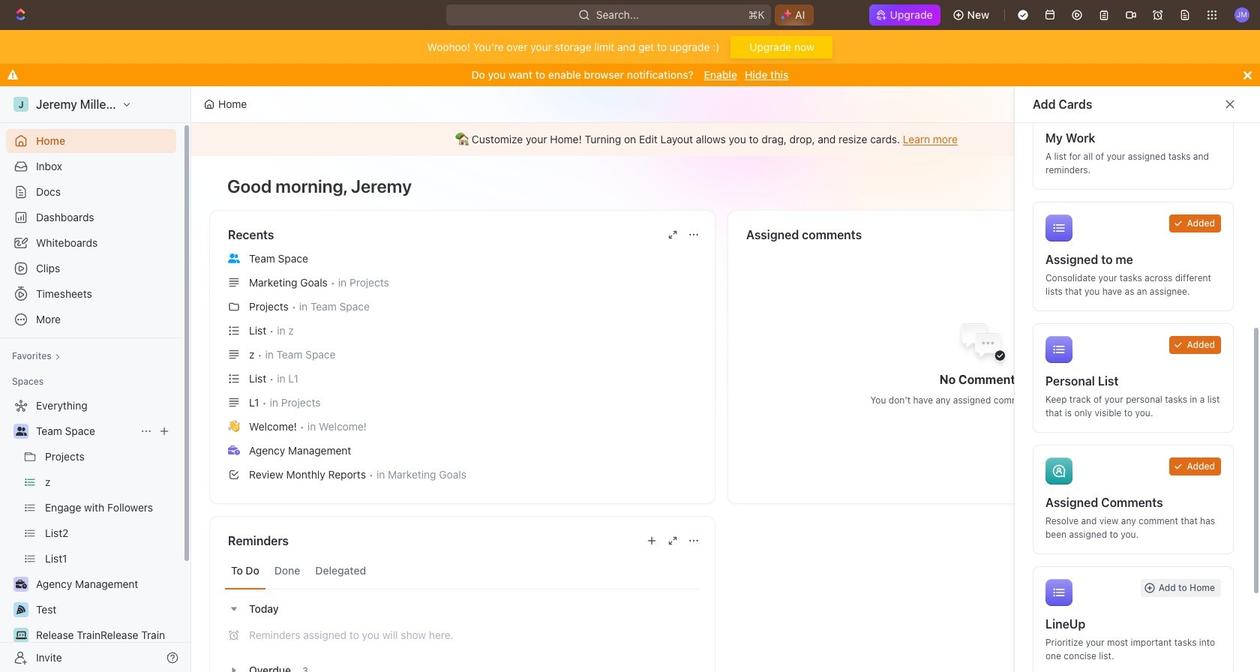 Task type: vqa. For each thing, say whether or not it's contained in the screenshot.
Assigned to me ICON
yes



Task type: locate. For each thing, give the bounding box(es) containing it.
laptop code image
[[15, 631, 27, 640]]

user group image
[[228, 253, 240, 263]]

alert
[[191, 123, 1252, 156]]

business time image
[[228, 446, 240, 455], [15, 580, 27, 589]]

tab list
[[225, 553, 700, 590]]

0 vertical spatial business time image
[[228, 446, 240, 455]]

1 vertical spatial business time image
[[15, 580, 27, 589]]

pizza slice image
[[17, 606, 26, 615]]

assigned comments image
[[1046, 458, 1073, 485]]

tree
[[6, 394, 176, 672]]

1 horizontal spatial business time image
[[228, 446, 240, 455]]

0 horizontal spatial business time image
[[15, 580, 27, 589]]

tree inside sidebar navigation
[[6, 394, 176, 672]]



Task type: describe. For each thing, give the bounding box(es) containing it.
sidebar navigation
[[0, 86, 194, 672]]

user group image
[[15, 427, 27, 436]]

lineup image
[[1046, 579, 1073, 606]]

jeremy miller's workspace, , element
[[14, 97, 29, 112]]

personal list image
[[1046, 336, 1073, 363]]

assigned to me image
[[1046, 215, 1073, 242]]



